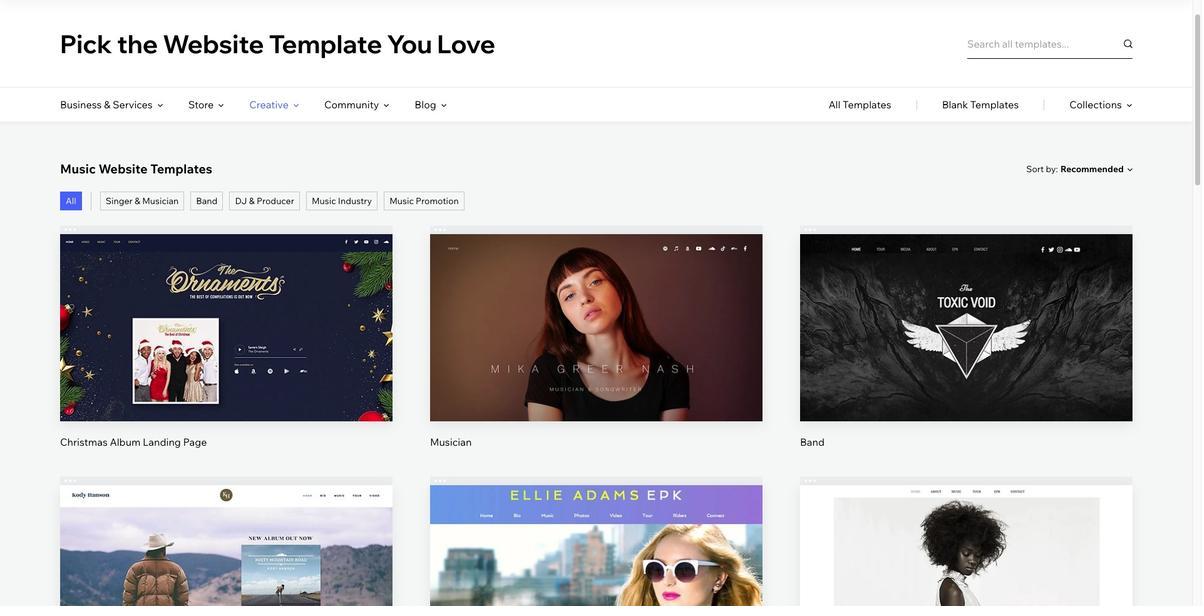 Task type: vqa. For each thing, say whether or not it's contained in the screenshot.
Rephrase question's 'question'
no



Task type: describe. For each thing, give the bounding box(es) containing it.
templates for blank templates
[[970, 98, 1019, 111]]

page
[[183, 436, 207, 448]]

edit button inside christmas album landing page group
[[197, 294, 256, 324]]

edit inside christmas album landing page group
[[217, 303, 236, 315]]

all templates link
[[829, 88, 891, 121]]

community
[[324, 98, 379, 111]]

template
[[269, 28, 382, 59]]

categories. use the left and right arrow keys to navigate the menu element
[[0, 88, 1193, 121]]

collections
[[1070, 98, 1122, 111]]

view for musician
[[585, 345, 608, 358]]

band group
[[800, 225, 1133, 449]]

store
[[188, 98, 214, 111]]

services
[[113, 98, 153, 111]]

you
[[387, 28, 432, 59]]

business & services
[[60, 98, 153, 111]]

templates for all templates
[[843, 98, 891, 111]]

music for music website templates
[[60, 161, 96, 177]]

business
[[60, 98, 102, 111]]

0 horizontal spatial website
[[99, 161, 148, 177]]

music industry link
[[306, 192, 378, 210]]

0 horizontal spatial templates
[[150, 161, 212, 177]]

all for all templates
[[829, 98, 841, 111]]

landing
[[143, 436, 181, 448]]

band link
[[191, 192, 223, 210]]

all templates
[[829, 98, 891, 111]]

view button for band
[[937, 336, 996, 367]]

view button for musician
[[567, 336, 626, 367]]

christmas album landing page group
[[60, 225, 393, 449]]

edit button inside musician group
[[567, 294, 626, 324]]

0 vertical spatial musician
[[142, 195, 179, 207]]

musician inside group
[[430, 436, 472, 448]]

music website templates - christmas album landing page image
[[60, 234, 393, 421]]

sort
[[1026, 163, 1044, 174]]

pick the website template you love
[[60, 28, 495, 59]]

dj & producer link
[[229, 192, 300, 210]]

1 horizontal spatial website
[[163, 28, 264, 59]]

creative
[[249, 98, 289, 111]]

music promotion link
[[384, 192, 464, 210]]

blank
[[942, 98, 968, 111]]

& for services
[[104, 98, 110, 111]]

edit button inside band group
[[937, 294, 996, 324]]



Task type: locate. For each thing, give the bounding box(es) containing it.
& for producer
[[249, 195, 255, 207]]

1 vertical spatial band
[[800, 436, 825, 448]]

sort by:
[[1026, 163, 1058, 174]]

view for band
[[955, 345, 978, 358]]

dj & producer
[[235, 195, 294, 207]]

music
[[60, 161, 96, 177], [312, 195, 336, 207], [390, 195, 414, 207]]

1 horizontal spatial view button
[[567, 336, 626, 367]]

0 horizontal spatial musician
[[142, 195, 179, 207]]

1 vertical spatial website
[[99, 161, 148, 177]]

& right dj
[[249, 195, 255, 207]]

Search search field
[[967, 28, 1133, 59]]

christmas album landing page
[[60, 436, 207, 448]]

0 horizontal spatial view
[[215, 345, 238, 358]]

& inside singer & musician link
[[135, 195, 140, 207]]

music for music promotion
[[390, 195, 414, 207]]

1 horizontal spatial &
[[135, 195, 140, 207]]

& inside dj & producer link
[[249, 195, 255, 207]]

music up all 'link'
[[60, 161, 96, 177]]

promotion
[[416, 195, 459, 207]]

website up singer
[[99, 161, 148, 177]]

blog
[[415, 98, 436, 111]]

view button
[[197, 336, 256, 367], [567, 336, 626, 367], [937, 336, 996, 367]]

view
[[215, 345, 238, 358], [585, 345, 608, 358], [955, 345, 978, 358]]

3 view from the left
[[955, 345, 978, 358]]

music left promotion
[[390, 195, 414, 207]]

1 vertical spatial musician
[[430, 436, 472, 448]]

all link
[[60, 192, 82, 210]]

pick
[[60, 28, 112, 59]]

band inside group
[[800, 436, 825, 448]]

& for musician
[[135, 195, 140, 207]]

musician group
[[430, 225, 763, 449]]

0 vertical spatial all
[[829, 98, 841, 111]]

0 horizontal spatial music
[[60, 161, 96, 177]]

website up 'store'
[[163, 28, 264, 59]]

0 horizontal spatial &
[[104, 98, 110, 111]]

1 horizontal spatial music
[[312, 195, 336, 207]]

music promotion
[[390, 195, 459, 207]]

love
[[437, 28, 495, 59]]

edit
[[217, 303, 236, 315], [587, 303, 606, 315], [957, 303, 976, 315], [217, 554, 236, 566], [587, 554, 606, 566], [957, 554, 976, 566]]

view button inside christmas album landing page group
[[197, 336, 256, 367]]

0 horizontal spatial band
[[196, 195, 218, 207]]

0 horizontal spatial all
[[66, 195, 76, 207]]

view for christmas album landing page
[[215, 345, 238, 358]]

2 view button from the left
[[567, 336, 626, 367]]

1 view button from the left
[[197, 336, 256, 367]]

music left 'industry'
[[312, 195, 336, 207]]

recommended
[[1061, 163, 1124, 175]]

0 vertical spatial band
[[196, 195, 218, 207]]

music website templates - musician image
[[430, 234, 763, 421], [60, 485, 393, 606], [430, 485, 763, 606], [800, 485, 1133, 606]]

christmas
[[60, 436, 108, 448]]

edit button
[[197, 294, 256, 324], [567, 294, 626, 324], [937, 294, 996, 324], [197, 545, 256, 575], [567, 545, 626, 575], [937, 545, 996, 575]]

&
[[104, 98, 110, 111], [135, 195, 140, 207], [249, 195, 255, 207]]

1 horizontal spatial templates
[[843, 98, 891, 111]]

view inside band group
[[955, 345, 978, 358]]

0 horizontal spatial view button
[[197, 336, 256, 367]]

edit inside band group
[[957, 303, 976, 315]]

singer
[[106, 195, 133, 207]]

view inside christmas album landing page group
[[215, 345, 238, 358]]

1 view from the left
[[215, 345, 238, 358]]

1 horizontal spatial band
[[800, 436, 825, 448]]

2 horizontal spatial &
[[249, 195, 255, 207]]

all for all
[[66, 195, 76, 207]]

band
[[196, 195, 218, 207], [800, 436, 825, 448]]

view button for christmas album landing page
[[197, 336, 256, 367]]

& inside categories by subject element
[[104, 98, 110, 111]]

2 horizontal spatial templates
[[970, 98, 1019, 111]]

music website templates - band image
[[800, 234, 1133, 421]]

0 vertical spatial website
[[163, 28, 264, 59]]

2 horizontal spatial view
[[955, 345, 978, 358]]

2 view from the left
[[585, 345, 608, 358]]

categories by subject element
[[60, 88, 447, 121]]

generic categories element
[[829, 88, 1133, 121]]

1 horizontal spatial musician
[[430, 436, 472, 448]]

blank templates
[[942, 98, 1019, 111]]

2 horizontal spatial view button
[[937, 336, 996, 367]]

producer
[[257, 195, 294, 207]]

by:
[[1046, 163, 1058, 174]]

1 horizontal spatial all
[[829, 98, 841, 111]]

& right singer
[[135, 195, 140, 207]]

the
[[117, 28, 158, 59]]

blank templates link
[[942, 88, 1019, 121]]

view inside musician group
[[585, 345, 608, 358]]

1 horizontal spatial view
[[585, 345, 608, 358]]

None search field
[[967, 28, 1133, 59]]

all inside generic categories element
[[829, 98, 841, 111]]

album
[[110, 436, 141, 448]]

industry
[[338, 195, 372, 207]]

1 vertical spatial all
[[66, 195, 76, 207]]

2 horizontal spatial music
[[390, 195, 414, 207]]

musician
[[142, 195, 179, 207], [430, 436, 472, 448]]

view button inside musician group
[[567, 336, 626, 367]]

templates
[[843, 98, 891, 111], [970, 98, 1019, 111], [150, 161, 212, 177]]

singer & musician
[[106, 195, 179, 207]]

dj
[[235, 195, 247, 207]]

website
[[163, 28, 264, 59], [99, 161, 148, 177]]

view button inside band group
[[937, 336, 996, 367]]

music website templates
[[60, 161, 212, 177]]

singer & musician link
[[100, 192, 184, 210]]

edit inside musician group
[[587, 303, 606, 315]]

& left services
[[104, 98, 110, 111]]

music industry
[[312, 195, 372, 207]]

3 view button from the left
[[937, 336, 996, 367]]

all
[[829, 98, 841, 111], [66, 195, 76, 207]]

all inside 'link'
[[66, 195, 76, 207]]

music for music industry
[[312, 195, 336, 207]]



